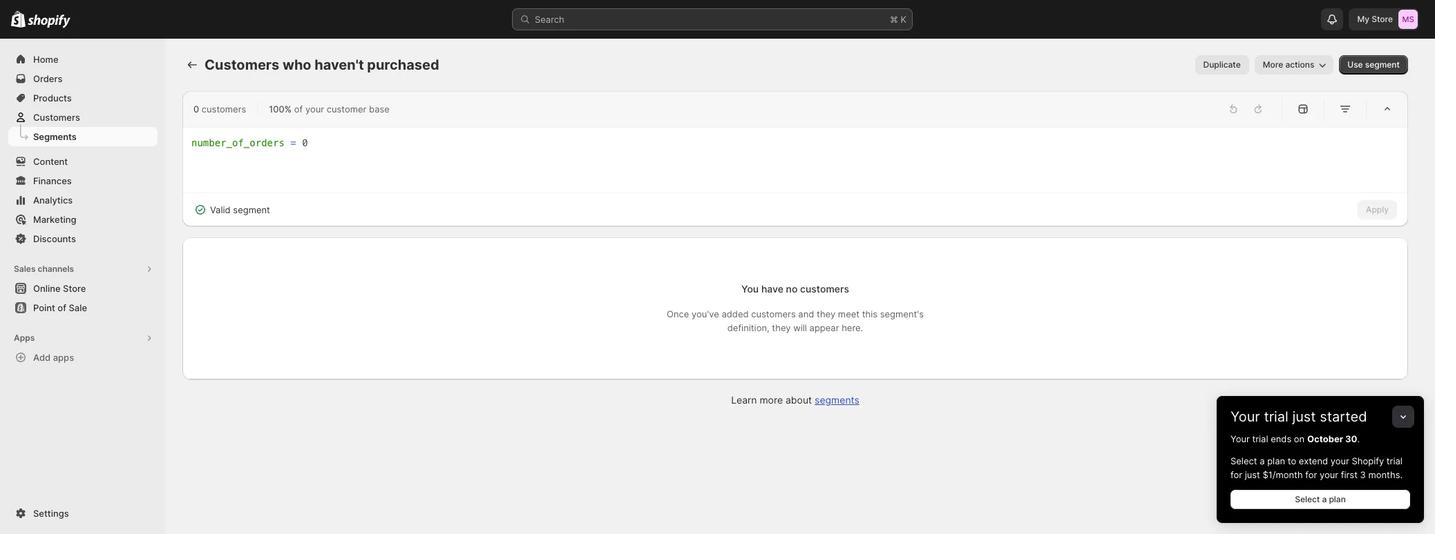 Task type: vqa. For each thing, say whether or not it's contained in the screenshot.
customers to the bottom
yes



Task type: locate. For each thing, give the bounding box(es) containing it.
just inside 'select a plan to extend your shopify trial for just $1/month for your first 3 months.'
[[1245, 470, 1260, 481]]

customers up segments
[[33, 112, 80, 123]]

a for select a plan
[[1322, 495, 1327, 505]]

meet
[[838, 309, 860, 320]]

store for online store
[[63, 283, 86, 294]]

customers who haven't purchased
[[205, 57, 439, 73]]

haven't
[[315, 57, 364, 73]]

store inside "link"
[[63, 283, 86, 294]]

for left "$1/month"
[[1231, 470, 1243, 481]]

select a plan
[[1295, 495, 1346, 505]]

your up your trial ends on october 30 .
[[1231, 409, 1260, 426]]

your inside dropdown button
[[1231, 409, 1260, 426]]

select for select a plan
[[1295, 495, 1320, 505]]

valid segment alert
[[182, 194, 281, 227]]

0 vertical spatial segment
[[1365, 59, 1400, 70]]

trial up months.
[[1387, 456, 1403, 467]]

use segment button
[[1340, 55, 1408, 75]]

store up sale
[[63, 283, 86, 294]]

your left ends
[[1231, 434, 1250, 445]]

you have no customers
[[742, 283, 849, 295]]

0 horizontal spatial customers
[[33, 112, 80, 123]]

0 vertical spatial your
[[305, 104, 324, 115]]

0 vertical spatial select
[[1231, 456, 1257, 467]]

your left customer
[[305, 104, 324, 115]]

0 horizontal spatial segment
[[233, 205, 270, 216]]

apply
[[1366, 205, 1389, 215]]

trial
[[1264, 409, 1289, 426], [1253, 434, 1269, 445], [1387, 456, 1403, 467]]

purchased
[[367, 57, 439, 73]]

of
[[294, 104, 303, 115], [58, 303, 66, 314]]

channels
[[38, 264, 74, 274]]

0 horizontal spatial select
[[1231, 456, 1257, 467]]

of for sale
[[58, 303, 66, 314]]

point
[[33, 303, 55, 314]]

0 vertical spatial they
[[817, 309, 836, 320]]

1 vertical spatial a
[[1322, 495, 1327, 505]]

they up appear at the right of page
[[817, 309, 836, 320]]

ends
[[1271, 434, 1292, 445]]

your for your trial ends on october 30 .
[[1231, 434, 1250, 445]]

your trial just started element
[[1217, 433, 1424, 524]]

they left will
[[772, 323, 791, 334]]

segment right valid
[[233, 205, 270, 216]]

orders
[[33, 73, 63, 84]]

0 vertical spatial just
[[1293, 409, 1316, 426]]

1 horizontal spatial they
[[817, 309, 836, 320]]

segment for valid segment
[[233, 205, 270, 216]]

home
[[33, 54, 58, 65]]

just left "$1/month"
[[1245, 470, 1260, 481]]

segment inside use segment button
[[1365, 59, 1400, 70]]

customers down have
[[751, 309, 796, 320]]

apply button
[[1358, 200, 1397, 220]]

shopify
[[1352, 456, 1384, 467]]

orders link
[[8, 69, 158, 88]]

store for my store
[[1372, 14, 1393, 24]]

0 vertical spatial customers
[[205, 57, 279, 73]]

1 vertical spatial just
[[1245, 470, 1260, 481]]

segment
[[1365, 59, 1400, 70], [233, 205, 270, 216]]

segment right use
[[1365, 59, 1400, 70]]

segment inside the valid segment alert
[[233, 205, 270, 216]]

1 horizontal spatial a
[[1322, 495, 1327, 505]]

products link
[[8, 88, 158, 108]]

online store
[[33, 283, 86, 294]]

customers
[[202, 104, 246, 115], [800, 283, 849, 295], [751, 309, 796, 320]]

valid segment
[[210, 205, 270, 216]]

1 vertical spatial customers
[[33, 112, 80, 123]]

plan up "$1/month"
[[1268, 456, 1285, 467]]

shopify image
[[11, 11, 26, 28]]

learn more about segments
[[731, 395, 860, 406]]

1 horizontal spatial just
[[1293, 409, 1316, 426]]

1 horizontal spatial customers
[[205, 57, 279, 73]]

0 horizontal spatial just
[[1245, 470, 1260, 481]]

trial for ends
[[1253, 434, 1269, 445]]

customers inside once you've added customers and they meet this segment's definition, they will appear here.
[[751, 309, 796, 320]]

1 vertical spatial segment
[[233, 205, 270, 216]]

of right 100%
[[294, 104, 303, 115]]

2 horizontal spatial customers
[[800, 283, 849, 295]]

1 your from the top
[[1231, 409, 1260, 426]]

once you've added customers and they meet this segment's definition, they will appear here.
[[667, 309, 924, 334]]

your left first on the right
[[1320, 470, 1339, 481]]

30
[[1346, 434, 1358, 445]]

0 horizontal spatial store
[[63, 283, 86, 294]]

customers up 0 customers
[[205, 57, 279, 73]]

1 horizontal spatial for
[[1306, 470, 1317, 481]]

1 vertical spatial plan
[[1329, 495, 1346, 505]]

for down extend
[[1306, 470, 1317, 481]]

search
[[535, 14, 564, 25]]

2 vertical spatial trial
[[1387, 456, 1403, 467]]

your
[[1231, 409, 1260, 426], [1231, 434, 1250, 445]]

content link
[[8, 152, 158, 171]]

1 horizontal spatial select
[[1295, 495, 1320, 505]]

0 horizontal spatial plan
[[1268, 456, 1285, 467]]

0 vertical spatial a
[[1260, 456, 1265, 467]]

customers right 0
[[202, 104, 246, 115]]

add apps button
[[8, 348, 158, 368]]

0 horizontal spatial of
[[58, 303, 66, 314]]

0 vertical spatial of
[[294, 104, 303, 115]]

select
[[1231, 456, 1257, 467], [1295, 495, 1320, 505]]

1 horizontal spatial store
[[1372, 14, 1393, 24]]

1 vertical spatial select
[[1295, 495, 1320, 505]]

1 vertical spatial your
[[1231, 434, 1250, 445]]

store
[[1372, 14, 1393, 24], [63, 283, 86, 294]]

0 vertical spatial customers
[[202, 104, 246, 115]]

a up "$1/month"
[[1260, 456, 1265, 467]]

use segment
[[1348, 59, 1400, 70]]

for
[[1231, 470, 1243, 481], [1306, 470, 1317, 481]]

1 horizontal spatial of
[[294, 104, 303, 115]]

my store
[[1358, 14, 1393, 24]]

1 vertical spatial of
[[58, 303, 66, 314]]

customer
[[327, 104, 367, 115]]

customers link
[[8, 108, 158, 127]]

1 vertical spatial trial
[[1253, 434, 1269, 445]]

base
[[369, 104, 390, 115]]

1 horizontal spatial customers
[[751, 309, 796, 320]]

100%
[[269, 104, 292, 115]]

a
[[1260, 456, 1265, 467], [1322, 495, 1327, 505]]

plan inside 'select a plan to extend your shopify trial for just $1/month for your first 3 months.'
[[1268, 456, 1285, 467]]

point of sale
[[33, 303, 87, 314]]

1 vertical spatial they
[[772, 323, 791, 334]]

select inside 'select a plan to extend your shopify trial for just $1/month for your first 3 months.'
[[1231, 456, 1257, 467]]

a for select a plan to extend your shopify trial for just $1/month for your first 3 months.
[[1260, 456, 1265, 467]]

your up first on the right
[[1331, 456, 1350, 467]]

2 your from the top
[[1231, 434, 1250, 445]]

add apps
[[33, 352, 74, 364]]

1 horizontal spatial plan
[[1329, 495, 1346, 505]]

segments link
[[8, 127, 158, 147]]

trial left ends
[[1253, 434, 1269, 445]]

0 vertical spatial your
[[1231, 409, 1260, 426]]

select a plan to extend your shopify trial for just $1/month for your first 3 months.
[[1231, 456, 1403, 481]]

select down 'select a plan to extend your shopify trial for just $1/month for your first 3 months.'
[[1295, 495, 1320, 505]]

plan down first on the right
[[1329, 495, 1346, 505]]

started
[[1320, 409, 1367, 426]]

my store image
[[1399, 10, 1418, 29]]

1 vertical spatial store
[[63, 283, 86, 294]]

0 horizontal spatial a
[[1260, 456, 1265, 467]]

no
[[786, 283, 798, 295]]

undo image
[[1227, 102, 1241, 116]]

customers up and
[[800, 283, 849, 295]]

on
[[1294, 434, 1305, 445]]

store right my at top
[[1372, 14, 1393, 24]]

definition,
[[728, 323, 770, 334]]

1 vertical spatial customers
[[800, 283, 849, 295]]

they
[[817, 309, 836, 320], [772, 323, 791, 334]]

.
[[1358, 434, 1360, 445]]

1 horizontal spatial segment
[[1365, 59, 1400, 70]]

0 horizontal spatial for
[[1231, 470, 1243, 481]]

0 vertical spatial plan
[[1268, 456, 1285, 467]]

more actions button
[[1255, 55, 1334, 75]]

To create a segment, choose a template or apply a filter. text field
[[191, 136, 1399, 185]]

segments link
[[815, 395, 860, 406]]

your
[[305, 104, 324, 115], [1331, 456, 1350, 467], [1320, 470, 1339, 481]]

finances
[[33, 176, 72, 187]]

a down 'select a plan to extend your shopify trial for just $1/month for your first 3 months.'
[[1322, 495, 1327, 505]]

of inside button
[[58, 303, 66, 314]]

of left sale
[[58, 303, 66, 314]]

trial inside your trial just started dropdown button
[[1264, 409, 1289, 426]]

a inside 'select a plan to extend your shopify trial for just $1/month for your first 3 months.'
[[1260, 456, 1265, 467]]

will
[[793, 323, 807, 334]]

products
[[33, 93, 72, 104]]

just
[[1293, 409, 1316, 426], [1245, 470, 1260, 481]]

select left to
[[1231, 456, 1257, 467]]

0 vertical spatial trial
[[1264, 409, 1289, 426]]

segment's
[[880, 309, 924, 320]]

2 vertical spatial customers
[[751, 309, 796, 320]]

0 vertical spatial store
[[1372, 14, 1393, 24]]

trial up ends
[[1264, 409, 1289, 426]]

just up on
[[1293, 409, 1316, 426]]



Task type: describe. For each thing, give the bounding box(es) containing it.
months.
[[1369, 470, 1403, 481]]

2 for from the left
[[1306, 470, 1317, 481]]

and
[[798, 309, 814, 320]]

online
[[33, 283, 61, 294]]

2 vertical spatial your
[[1320, 470, 1339, 481]]

marketing
[[33, 214, 76, 225]]

⌘
[[890, 14, 898, 25]]

segments
[[33, 131, 77, 142]]

your for your trial just started
[[1231, 409, 1260, 426]]

discounts
[[33, 234, 76, 245]]

point of sale link
[[8, 299, 158, 318]]

$1/month
[[1263, 470, 1303, 481]]

Editor field
[[191, 136, 1399, 185]]

you
[[742, 283, 759, 295]]

customers for you have no customers
[[800, 283, 849, 295]]

k
[[901, 14, 907, 25]]

duplicate button
[[1195, 55, 1249, 75]]

add
[[33, 352, 51, 364]]

apps button
[[8, 329, 158, 348]]

have
[[761, 283, 784, 295]]

settings
[[33, 509, 69, 520]]

0 horizontal spatial customers
[[202, 104, 246, 115]]

to
[[1288, 456, 1297, 467]]

your trial ends on october 30 .
[[1231, 434, 1360, 445]]

extend
[[1299, 456, 1328, 467]]

redo image
[[1252, 102, 1265, 116]]

actions
[[1286, 59, 1315, 70]]

october
[[1307, 434, 1343, 445]]

apps
[[53, 352, 74, 364]]

customers for customers who haven't purchased
[[205, 57, 279, 73]]

select for select a plan to extend your shopify trial for just $1/month for your first 3 months.
[[1231, 456, 1257, 467]]

sales channels
[[14, 264, 74, 274]]

analytics link
[[8, 191, 158, 210]]

3
[[1360, 470, 1366, 481]]

0 horizontal spatial they
[[772, 323, 791, 334]]

sales channels button
[[8, 260, 158, 279]]

discounts link
[[8, 229, 158, 249]]

1 for from the left
[[1231, 470, 1243, 481]]

point of sale button
[[0, 299, 166, 318]]

0
[[194, 104, 199, 115]]

here.
[[842, 323, 863, 334]]

customers for once you've added customers and they meet this segment's definition, they will appear here.
[[751, 309, 796, 320]]

appear
[[810, 323, 839, 334]]

plan for select a plan to extend your shopify trial for just $1/month for your first 3 months.
[[1268, 456, 1285, 467]]

this
[[862, 309, 878, 320]]

added
[[722, 309, 749, 320]]

apps
[[14, 333, 35, 343]]

1 vertical spatial your
[[1331, 456, 1350, 467]]

sales
[[14, 264, 36, 274]]

⌘ k
[[890, 14, 907, 25]]

marketing link
[[8, 210, 158, 229]]

analytics
[[33, 195, 73, 206]]

use
[[1348, 59, 1363, 70]]

plan for select a plan
[[1329, 495, 1346, 505]]

more
[[1263, 59, 1284, 70]]

valid
[[210, 205, 231, 216]]

you've
[[692, 309, 719, 320]]

online store link
[[8, 279, 158, 299]]

sale
[[69, 303, 87, 314]]

about
[[786, 395, 812, 406]]

more
[[760, 395, 783, 406]]

trial for just
[[1264, 409, 1289, 426]]

your trial just started button
[[1217, 397, 1424, 426]]

content
[[33, 156, 68, 167]]

trial inside 'select a plan to extend your shopify trial for just $1/month for your first 3 months.'
[[1387, 456, 1403, 467]]

shopify image
[[28, 14, 71, 28]]

segments
[[815, 395, 860, 406]]

of for your
[[294, 104, 303, 115]]

learn
[[731, 395, 757, 406]]

who
[[283, 57, 311, 73]]

segment for use segment
[[1365, 59, 1400, 70]]

more actions
[[1263, 59, 1315, 70]]

duplicate
[[1204, 59, 1241, 70]]

just inside dropdown button
[[1293, 409, 1316, 426]]

home link
[[8, 50, 158, 69]]

0 customers
[[194, 104, 246, 115]]

first
[[1341, 470, 1358, 481]]

once
[[667, 309, 689, 320]]

your trial just started
[[1231, 409, 1367, 426]]

customers for customers
[[33, 112, 80, 123]]

settings link
[[8, 504, 158, 524]]

my
[[1358, 14, 1370, 24]]

online store button
[[0, 279, 166, 299]]



